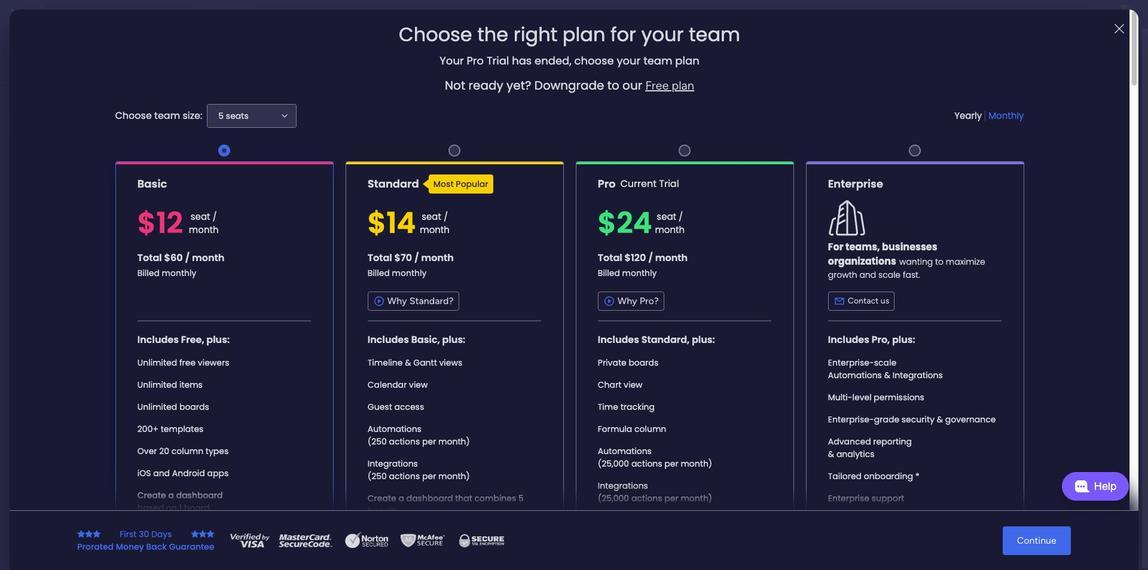 Task type: describe. For each thing, give the bounding box(es) containing it.
(inbox)
[[301, 285, 337, 298]]

yet?
[[507, 77, 531, 94]]

unlimited for unlimited items
[[137, 379, 177, 391]]

install our mobile app
[[945, 172, 1034, 183]]

trial
[[671, 266, 706, 291]]

based
[[137, 503, 164, 515]]

downgrade
[[535, 77, 604, 94]]

work management > main workspace link
[[228, 121, 390, 256]]

plus: for includes free, plus:
[[206, 333, 230, 347]]

enterprise-scale automations & integrations
[[828, 357, 943, 382]]

account
[[581, 402, 612, 412]]

ended
[[627, 291, 685, 316]]

support inside enterprise tier selected 'option'
[[872, 493, 904, 505]]

onboarding
[[864, 471, 913, 483]]

pro inside 'hey james peterson, your pro trial with monday.com has ended'
[[637, 266, 666, 291]]

want to continue using monday.com to increase your productivity? there are a variety of plans to fit any of your needs.
[[413, 326, 735, 354]]

& inside enterprise-scale automations & integrations
[[884, 370, 890, 382]]

1 vertical spatial see plans button
[[536, 374, 613, 398]]

per for integrations (250 actions per month)
[[422, 471, 436, 483]]

1 vertical spatial see plans
[[562, 380, 603, 391]]

monthly for $12
[[162, 268, 196, 279]]

tailored onboarding *
[[828, 471, 920, 483]]

my
[[568, 402, 579, 412]]

with inside boost your workflow in minutes with ready-made templates
[[1059, 334, 1078, 345]]

game for pet
[[330, 426, 359, 439]]

> inside the work management > main workspace link
[[322, 239, 327, 249]]

2 vertical spatial team
[[154, 109, 180, 123]]

workspace image
[[572, 361, 601, 390]]

security
[[902, 414, 935, 426]]

includes for includes basic, plus:
[[368, 333, 409, 347]]

with inside 'hey james peterson, your pro trial with monday.com has ended'
[[711, 266, 749, 291]]

billed for $14
[[368, 268, 390, 279]]

enterprise for enterprise support
[[828, 493, 870, 505]]

column inside pro tier selected option
[[635, 424, 666, 436]]

james peterson image
[[1115, 5, 1134, 24]]

0 vertical spatial 5
[[218, 110, 224, 122]]

pro tier selected option
[[576, 161, 794, 553]]

month for $14 seat / month
[[420, 224, 450, 236]]

inspired
[[967, 413, 1001, 425]]

this workspace is empty. join this workspace to create content.
[[21, 159, 131, 196]]

0 vertical spatial plan
[[563, 21, 605, 48]]

multi-level permissions
[[828, 392, 925, 404]]

apps
[[207, 468, 229, 480]]

over 20 column types
[[137, 446, 229, 458]]

*
[[916, 471, 920, 483]]

0 horizontal spatial see plans
[[209, 9, 245, 19]]

to inside this workspace is empty. join this workspace to create content.
[[97, 172, 105, 182]]

request
[[48, 216, 79, 226]]

free
[[179, 357, 196, 369]]

create a dashboard based on 1 board
[[137, 490, 223, 515]]

your right the for
[[641, 21, 684, 48]]

5 seats
[[218, 110, 249, 122]]

includes basic, plus:
[[368, 333, 465, 347]]

hey james peterson, your pro trial with monday.com has ended
[[399, 266, 749, 316]]

install our mobile app link
[[945, 171, 1094, 184]]

right
[[514, 21, 558, 48]]

help for help center learn and get support
[[962, 505, 980, 516]]

workflow
[[971, 334, 1010, 345]]

and inside wanting to maximize growth and scale fast.
[[860, 269, 876, 281]]

billed for $24
[[598, 268, 620, 279]]

yearly option
[[955, 109, 982, 123]]

lottie animation image for quickly access your recent boards, inbox and workspaces
[[577, 29, 913, 74]]

learn for learn how monday.com works
[[962, 461, 983, 472]]

1 option from the top
[[7, 36, 145, 55]]

actions for automations (25,000 actions per month)
[[631, 458, 662, 470]]

per for integrations (25,000 actions per month)
[[665, 493, 679, 505]]

component image
[[609, 379, 619, 389]]

total for $14
[[368, 251, 392, 265]]

2 vertical spatial plans
[[581, 380, 603, 391]]

scale inside wanting to maximize growth and scale fast.
[[879, 269, 901, 281]]

verified by visa image
[[229, 532, 271, 550]]

unlimited items
[[137, 379, 203, 391]]

setup account
[[945, 111, 1006, 122]]

analytics
[[837, 449, 875, 461]]

/ for $12 seat / month
[[213, 210, 217, 223]]

update feed image
[[962, 8, 974, 20]]

help center element
[[915, 493, 1094, 541]]

to left our
[[607, 77, 619, 94]]

scale inside enterprise-scale automations & integrations
[[874, 357, 897, 369]]

integrations inside enterprise-scale automations & integrations
[[893, 370, 943, 382]]

1 vertical spatial plan
[[675, 53, 700, 68]]

complete profile
[[945, 157, 1013, 168]]

install
[[945, 172, 968, 183]]

main inside main workspace work management
[[277, 362, 301, 375]]

close my workspaces image
[[221, 325, 235, 340]]

enterprise-grade security & governance
[[828, 414, 996, 426]]

chat bot icon image
[[1074, 481, 1089, 493]]

0 horizontal spatial see plans button
[[193, 5, 251, 23]]

add to favorites image
[[360, 219, 372, 231]]

month for $24 seat / month
[[655, 224, 685, 236]]

total for $24
[[598, 251, 622, 265]]

approvals
[[668, 219, 712, 230]]

templates image image
[[926, 241, 1084, 323]]

card
[[453, 219, 475, 230]]

variety
[[509, 340, 542, 354]]

standard?
[[409, 295, 454, 307]]

increase
[[606, 326, 647, 340]]

to inside button
[[81, 216, 89, 226]]

combines
[[475, 493, 516, 505]]

requests
[[617, 219, 657, 230]]

that
[[455, 493, 472, 505]]

total for $12
[[137, 251, 162, 265]]

4 star image from the left
[[199, 530, 207, 539]]

pro inside option
[[598, 176, 616, 191]]

& inside advanced reporting & analytics
[[828, 449, 834, 461]]

get inside help center learn and get support
[[1001, 519, 1014, 529]]

over
[[137, 446, 157, 458]]

boards for unlimited boards
[[179, 402, 209, 413]]

works
[[1054, 461, 1076, 472]]

trial inside pro current trial
[[659, 177, 679, 191]]

unlimited for unlimited boards
[[137, 402, 177, 413]]

mastercard secure code image
[[275, 532, 335, 550]]

tracking
[[621, 402, 655, 413]]

1 vertical spatial game
[[700, 239, 722, 249]]

2 star image from the left
[[207, 530, 214, 539]]

plans inside want to continue using monday.com to increase your productivity? there are a variety of plans to fit any of your needs.
[[556, 340, 582, 354]]

guest
[[368, 402, 392, 413]]

integrations (250 actions per month)
[[368, 458, 470, 483]]

5 inside create a dashboard that combines 5 boards
[[519, 493, 524, 505]]

help image
[[1070, 8, 1082, 20]]

2 horizontal spatial team
[[689, 21, 740, 48]]

integrations (25,000 actions per month)
[[598, 480, 712, 505]]

seat for $24
[[657, 210, 676, 223]]

this
[[39, 172, 53, 182]]

2 vertical spatial monday.com
[[1003, 461, 1051, 472]]

20
[[159, 446, 169, 458]]

1 star image from the left
[[77, 530, 85, 539]]

support inside help center learn and get support
[[1016, 519, 1045, 529]]

component image for trading card game
[[400, 237, 411, 248]]

$120
[[625, 251, 646, 265]]

ios
[[137, 468, 151, 480]]

us
[[881, 296, 889, 306]]

2 star image from the left
[[85, 530, 93, 539]]

$60
[[164, 251, 183, 265]]

your inside 'hey james peterson, your pro trial with monday.com has ended'
[[592, 266, 633, 291]]

mobile
[[988, 172, 1015, 183]]

project planning
[[609, 362, 687, 375]]

quickly access your recent boards, inbox and workspaces
[[206, 51, 455, 62]]

plan inside the not ready yet? downgrade to our free plan
[[672, 78, 694, 93]]

trial inside "choose the right plan for your team your pro trial has ended, choose your team plan"
[[487, 53, 509, 68]]

is
[[89, 159, 95, 169]]

management inside main workspace work management
[[314, 378, 367, 389]]

2 horizontal spatial main
[[494, 239, 512, 249]]

request to join button
[[43, 212, 109, 231]]

learn inside help center learn and get support
[[962, 519, 983, 529]]

manage
[[536, 402, 566, 412]]

1 work management > main workspace from the left
[[251, 239, 390, 249]]

formula column
[[598, 424, 666, 436]]

why standard? button
[[368, 292, 459, 311]]

project for project planning
[[609, 362, 644, 375]]

join
[[91, 216, 105, 226]]

work management > virtual pet game
[[580, 239, 722, 249]]

to inside wanting to maximize growth and scale fast.
[[935, 256, 944, 268]]

monthly option
[[989, 109, 1024, 123]]

integrations for integrations (25,000 actions per month)
[[598, 480, 648, 492]]

per for automations (250 actions per month)
[[422, 436, 436, 448]]

plus: for includes basic, plus:
[[442, 333, 465, 347]]

month) for automations (25,000 actions per month)
[[681, 458, 712, 470]]

choose the right plan for your team heading
[[399, 21, 740, 48]]

0 vertical spatial get
[[950, 413, 964, 425]]

200+
[[137, 424, 158, 436]]

close recently visited image
[[221, 97, 235, 112]]

/ for $14 seat / month
[[444, 210, 448, 223]]

back
[[146, 541, 167, 553]]

has inside 'hey james peterson, your pro trial with monday.com has ended'
[[589, 291, 623, 316]]

workspace up this
[[47, 159, 87, 169]]

view for $14
[[409, 379, 428, 391]]

and inside basic tier selected option
[[153, 468, 170, 480]]

public board image
[[400, 218, 413, 231]]

setup
[[945, 111, 969, 122]]

center
[[982, 505, 1007, 516]]

manage my account button
[[531, 398, 617, 417]]

monthly for $24
[[622, 268, 657, 279]]

plus: for includes pro, plus:
[[892, 333, 915, 347]]

ready-
[[922, 348, 950, 360]]

and right inbox
[[385, 51, 401, 62]]

0
[[346, 286, 351, 297]]

time tracking
[[598, 402, 655, 413]]

first
[[120, 528, 137, 540]]

(25,000 for integrations (25,000 actions per month)
[[598, 493, 629, 505]]

boards,
[[325, 51, 357, 62]]

your up "project planning" at the right bottom of page
[[641, 340, 662, 354]]

management inside virtual pet game work management
[[314, 443, 367, 454]]

work inside main workspace work management
[[292, 378, 311, 389]]

1 horizontal spatial main
[[330, 239, 348, 249]]

update feed (inbox)
[[237, 285, 337, 298]]

yearly
[[955, 109, 982, 122]]

contact
[[848, 296, 879, 306]]

standard tier selected option
[[345, 161, 564, 553]]

pet inside quick search results list box
[[685, 239, 698, 249]]

workspace up "content."
[[55, 172, 95, 182]]

tier options list box
[[115, 140, 1024, 553]]

templates inside boost your workflow in minutes with ready-made templates
[[976, 348, 1019, 360]]

column inside basic tier selected option
[[172, 446, 203, 458]]

/ for total $60 / month billed monthly
[[185, 251, 190, 265]]

advanced
[[828, 436, 871, 448]]

integrations for integrations (250 actions per month)
[[368, 458, 418, 470]]

work inside virtual pet game work management
[[292, 443, 311, 454]]

update
[[237, 285, 274, 298]]

not ready yet? downgrade to our free plan
[[445, 77, 694, 94]]

month for total $70 / month billed monthly
[[421, 251, 454, 265]]

complete profile link
[[933, 156, 1094, 169]]

month for $12 seat / month
[[189, 224, 219, 236]]

prorated
[[77, 541, 114, 553]]

1 horizontal spatial see
[[562, 380, 578, 391]]

continue
[[1017, 535, 1057, 546]]

create
[[107, 172, 131, 182]]

popular
[[456, 178, 488, 190]]



Task type: vqa. For each thing, say whether or not it's contained in the screenshot.
Enterprise corresponding to Enterprise
yes



Task type: locate. For each thing, give the bounding box(es) containing it.
1 component image from the left
[[400, 237, 411, 248]]

total inside the total $120 / month billed monthly
[[598, 251, 622, 265]]

total inside total $60 / month billed monthly
[[137, 251, 162, 265]]

dashboard for board
[[176, 490, 223, 502]]

(250 for automations (250 actions per month)
[[368, 436, 387, 448]]

component image
[[400, 237, 411, 248], [565, 237, 576, 248]]

0 vertical spatial access
[[241, 51, 271, 62]]

total left $70
[[368, 251, 392, 265]]

month inside $12 seat / month
[[189, 224, 219, 236]]

boards inside create a dashboard that combines 5 boards
[[368, 506, 398, 518]]

0 horizontal spatial 5
[[218, 110, 224, 122]]

templates for explore templates
[[1000, 375, 1043, 386]]

(250 inside integrations (250 actions per month)
[[368, 471, 387, 483]]

column down the tracking on the right of the page
[[635, 424, 666, 436]]

are
[[481, 340, 497, 354]]

2 includes from the left
[[368, 333, 409, 347]]

1 (250 from the top
[[368, 436, 387, 448]]

circle o image
[[933, 158, 941, 167]]

select product image
[[11, 8, 23, 20]]

1 horizontal spatial trial
[[659, 177, 679, 191]]

/ down the work management > virtual pet game
[[648, 251, 653, 265]]

see plans button up quickly
[[193, 5, 251, 23]]

a inside create a dashboard that combines 5 boards
[[399, 493, 404, 505]]

1 > from the left
[[322, 239, 327, 249]]

lottie animation element
[[577, 29, 913, 74], [0, 450, 153, 571]]

2 option from the top
[[7, 56, 145, 75]]

2 monthly from the left
[[392, 268, 427, 279]]

0 vertical spatial enterprise
[[828, 176, 883, 191]]

0 horizontal spatial work management > main workspace
[[251, 239, 390, 249]]

recently
[[237, 98, 281, 111]]

feed
[[276, 285, 299, 298]]

0 horizontal spatial why
[[387, 295, 407, 307]]

0 horizontal spatial billed
[[137, 268, 160, 279]]

pet inside virtual pet game work management
[[312, 426, 328, 439]]

(25,000 inside integrations (25,000 actions per month)
[[598, 493, 629, 505]]

automations (250 actions per month)
[[368, 424, 470, 448]]

2 > from the left
[[487, 239, 492, 249]]

of right any
[[629, 340, 638, 354]]

3 monthly from the left
[[622, 268, 657, 279]]

per inside automations (250 actions per month)
[[422, 436, 436, 448]]

contact us
[[848, 296, 889, 306]]

seat for $12
[[191, 210, 210, 223]]

includes standard, plus:
[[598, 333, 715, 347]]

learn down permissions
[[915, 413, 939, 425]]

formula
[[598, 424, 632, 436]]

1 vertical spatial 5
[[519, 493, 524, 505]]

fast.
[[903, 269, 920, 281]]

templates down the workflow
[[976, 348, 1019, 360]]

plan up choose
[[563, 21, 605, 48]]

includes left the pro,
[[828, 333, 870, 347]]

view right component image
[[624, 379, 643, 391]]

$70
[[394, 251, 412, 265]]

month inside the total $120 / month billed monthly
[[655, 251, 688, 265]]

first 30 days
[[120, 528, 172, 540]]

your inside boost your workflow in minutes with ready-made templates
[[950, 334, 969, 345]]

help right chat bot icon
[[1094, 480, 1117, 493]]

reporting
[[873, 436, 912, 448]]

gantt
[[413, 357, 437, 369]]

access right quickly
[[241, 51, 271, 62]]

templates for 200+ templates
[[161, 424, 204, 436]]

free plan link
[[645, 78, 694, 93]]

work management > main workspace down the card
[[415, 239, 555, 249]]

pro left current
[[598, 176, 616, 191]]

a inside want to continue using monday.com to increase your productivity? there are a variety of plans to fit any of your needs.
[[500, 340, 506, 354]]

your left recent
[[273, 51, 292, 62]]

create for create a dashboard that combines 5 boards
[[368, 493, 396, 505]]

view for $24
[[624, 379, 643, 391]]

seat inside $24 seat / month
[[657, 210, 676, 223]]

3 billed from the left
[[598, 268, 620, 279]]

integrations inside integrations (25,000 actions per month)
[[598, 480, 648, 492]]

your up the "needs." at bottom
[[649, 326, 670, 340]]

0 horizontal spatial star image
[[93, 530, 101, 539]]

most popular
[[433, 178, 488, 190]]

automations for automations (25,000 actions per month)
[[598, 446, 652, 458]]

includes up private
[[598, 333, 639, 347]]

month) for automations (250 actions per month)
[[438, 436, 470, 448]]

2 horizontal spatial automations
[[828, 370, 882, 382]]

0 vertical spatial choose
[[399, 21, 472, 48]]

support down onboarding
[[872, 493, 904, 505]]

includes pro, plus:
[[828, 333, 915, 347]]

1 horizontal spatial get
[[1001, 519, 1014, 529]]

create inside create a dashboard based on 1 board
[[137, 490, 166, 502]]

needs.
[[665, 340, 696, 354]]

seat inside $14 seat / month
[[422, 210, 441, 223]]

/ inside $12 seat / month
[[213, 210, 217, 223]]

norton secured image
[[340, 532, 394, 550]]

> for trading
[[487, 239, 492, 249]]

2 why from the left
[[618, 295, 637, 307]]

1 horizontal spatial lottie animation element
[[577, 29, 913, 74]]

0 horizontal spatial automations
[[368, 424, 422, 436]]

1 vertical spatial see
[[562, 380, 578, 391]]

>
[[322, 239, 327, 249], [487, 239, 492, 249], [651, 239, 657, 249]]

1 horizontal spatial boards
[[368, 506, 398, 518]]

billed down $12
[[137, 268, 160, 279]]

project requests & approvals
[[582, 219, 712, 230]]

setup account link
[[945, 110, 1094, 123]]

monday.com
[[463, 291, 585, 316], [527, 326, 591, 340], [1003, 461, 1051, 472]]

component image up $70
[[400, 237, 411, 248]]

plus: inside pro tier selected option
[[692, 333, 715, 347]]

total left $120
[[598, 251, 622, 265]]

total
[[137, 251, 162, 265], [368, 251, 392, 265], [598, 251, 622, 265]]

trial down 'the'
[[487, 53, 509, 68]]

component image down public board image
[[565, 237, 576, 248]]

workspace up peterson,
[[514, 239, 555, 249]]

recently visited
[[237, 98, 317, 111]]

billed up why pro? "button" at bottom right
[[598, 268, 620, 279]]

0 vertical spatial learn
[[915, 413, 939, 425]]

basic tier selected option
[[115, 161, 333, 553]]

empty.
[[97, 159, 123, 169]]

1 vertical spatial choose
[[115, 109, 152, 123]]

/ up the work management > virtual pet game
[[679, 210, 683, 223]]

/ for $24 seat / month
[[679, 210, 683, 223]]

ready
[[469, 77, 503, 94]]

why inside button
[[387, 295, 407, 307]]

1 horizontal spatial seat
[[422, 210, 441, 223]]

actions for automations (250 actions per month)
[[389, 436, 420, 448]]

1 seat from the left
[[191, 210, 210, 223]]

monthly inside total $70 / month billed monthly
[[392, 268, 427, 279]]

plan right free
[[672, 78, 694, 93]]

total inside total $70 / month billed monthly
[[368, 251, 392, 265]]

trial right current
[[659, 177, 679, 191]]

unlimited up unlimited items
[[137, 357, 177, 369]]

monday.com up variety
[[527, 326, 591, 340]]

pro inside "choose the right plan for your team your pro trial has ended, choose your team plan"
[[467, 53, 484, 68]]

1 unlimited from the top
[[137, 357, 177, 369]]

any
[[609, 340, 627, 354]]

1 horizontal spatial has
[[589, 291, 623, 316]]

plus: inside basic tier selected option
[[206, 333, 230, 347]]

your
[[440, 53, 464, 68]]

3 includes from the left
[[598, 333, 639, 347]]

get left 'inspired' on the right of page
[[950, 413, 964, 425]]

visited
[[284, 98, 317, 111]]

1 vertical spatial virtual
[[277, 426, 309, 439]]

work management > main workspace
[[251, 239, 390, 249], [415, 239, 555, 249]]

continue button
[[1003, 527, 1071, 555]]

1 enterprise- from the top
[[828, 357, 874, 369]]

includes for includes free, plus:
[[137, 333, 179, 347]]

2 (25,000 from the top
[[598, 493, 629, 505]]

month) up integrations (250 actions per month)
[[438, 436, 470, 448]]

5
[[218, 110, 224, 122], [519, 493, 524, 505]]

0 horizontal spatial integrations
[[368, 458, 418, 470]]

/ right $12
[[213, 210, 217, 223]]

0 vertical spatial integrations
[[893, 370, 943, 382]]

0 horizontal spatial dashboard
[[176, 490, 223, 502]]

boards down items
[[179, 402, 209, 413]]

enterprise for enterprise
[[828, 176, 883, 191]]

monday work management
[[53, 7, 186, 21]]

monthly inside total $60 / month billed monthly
[[162, 268, 196, 279]]

learn for learn & get inspired
[[915, 413, 939, 425]]

scale down the pro,
[[874, 357, 897, 369]]

1 billed from the left
[[137, 268, 160, 279]]

1 vertical spatial plans
[[556, 340, 582, 354]]

2 total from the left
[[368, 251, 392, 265]]

trial
[[487, 53, 509, 68], [659, 177, 679, 191]]

2 plus: from the left
[[442, 333, 465, 347]]

/ left the card
[[444, 210, 448, 223]]

2 seat from the left
[[422, 210, 441, 223]]

0 horizontal spatial component image
[[400, 237, 411, 248]]

actions down automations (250 actions per month)
[[389, 471, 420, 483]]

mcafee secure image
[[399, 532, 446, 550]]

dashboard for boards
[[406, 493, 453, 505]]

virtual
[[659, 239, 683, 249], [277, 426, 309, 439]]

month) for integrations (250 actions per month)
[[438, 471, 470, 483]]

(250 down guest
[[368, 436, 387, 448]]

pro up "pro?"
[[637, 266, 666, 291]]

billed for $12
[[137, 268, 160, 279]]

4 includes from the left
[[828, 333, 870, 347]]

0 vertical spatial see plans button
[[193, 5, 251, 23]]

your up our
[[617, 53, 641, 68]]

plans up account
[[581, 380, 603, 391]]

seat right $12
[[191, 210, 210, 223]]

& inside quick search results list box
[[659, 219, 666, 230]]

choose for the
[[399, 21, 472, 48]]

1 enterprise from the top
[[828, 176, 883, 191]]

billed inside total $70 / month billed monthly
[[368, 268, 390, 279]]

0 horizontal spatial with
[[711, 266, 749, 291]]

plus: right the pro,
[[892, 333, 915, 347]]

why down hey
[[387, 295, 407, 307]]

view down timeline & gantt views
[[409, 379, 428, 391]]

1 of from the left
[[544, 340, 553, 354]]

workspace inside main workspace work management
[[303, 362, 355, 375]]

a for create a dashboard that combines 5 boards
[[399, 493, 404, 505]]

2 enterprise from the top
[[828, 493, 870, 505]]

1 horizontal spatial create
[[368, 493, 396, 505]]

with right minutes
[[1059, 334, 1078, 345]]

android
[[172, 468, 205, 480]]

1 horizontal spatial support
[[1016, 519, 1045, 529]]

(250
[[368, 436, 387, 448], [368, 471, 387, 483]]

a right are
[[500, 340, 506, 354]]

1 vertical spatial team
[[644, 53, 673, 68]]

includes inside basic tier selected option
[[137, 333, 179, 347]]

scale down for teams, businesses organizations
[[879, 269, 901, 281]]

automations for automations (250 actions per month)
[[368, 424, 422, 436]]

guarantee
[[169, 541, 214, 553]]

dashboard inside create a dashboard based on 1 board
[[176, 490, 223, 502]]

actions inside integrations (250 actions per month)
[[389, 471, 420, 483]]

0 horizontal spatial access
[[241, 51, 271, 62]]

seat right public board icon
[[422, 210, 441, 223]]

hey
[[399, 266, 434, 291]]

1 vertical spatial learn
[[962, 461, 983, 472]]

month inside total $70 / month billed monthly
[[421, 251, 454, 265]]

plus: for includes standard, plus:
[[692, 333, 715, 347]]

and down organizations
[[860, 269, 876, 281]]

enterprise tier selected option
[[806, 161, 1024, 553]]

2 component image from the left
[[565, 237, 576, 248]]

automations inside enterprise-scale automations & integrations
[[828, 370, 882, 382]]

actions inside integrations (25,000 actions per month)
[[631, 493, 662, 505]]

create a dashboard that combines 5 boards
[[368, 493, 524, 518]]

enterprise- for grade
[[828, 414, 874, 426]]

actions for integrations (250 actions per month)
[[389, 471, 420, 483]]

0 vertical spatial plans
[[225, 9, 245, 19]]

1 vertical spatial pet
[[312, 426, 328, 439]]

0 horizontal spatial main
[[277, 362, 301, 375]]

0 vertical spatial project
[[582, 219, 614, 230]]

/ inside total $60 / month billed monthly
[[185, 251, 190, 265]]

most popular section head
[[423, 175, 493, 194]]

enterprise support
[[828, 493, 904, 505]]

3 star image from the left
[[191, 530, 199, 539]]

choose up empty.
[[115, 109, 152, 123]]

2 vertical spatial templates
[[161, 424, 204, 436]]

30
[[139, 528, 149, 540]]

virtual inside virtual pet game work management
[[277, 426, 309, 439]]

includes inside enterprise tier selected 'option'
[[828, 333, 870, 347]]

month for total $120 / month billed monthly
[[655, 251, 688, 265]]

view inside standard tier selected option
[[409, 379, 428, 391]]

1 horizontal spatial >
[[487, 239, 492, 249]]

2 enterprise- from the top
[[828, 414, 874, 426]]

ssl encrypted image
[[451, 532, 511, 550]]

month for total $60 / month billed monthly
[[192, 251, 224, 265]]

month right $60
[[192, 251, 224, 265]]

star image up the prorated
[[93, 530, 101, 539]]

fit
[[597, 340, 606, 354]]

0 vertical spatial virtual
[[659, 239, 683, 249]]

0 horizontal spatial of
[[544, 340, 553, 354]]

peterson,
[[505, 266, 588, 291]]

1 vertical spatial (250
[[368, 471, 387, 483]]

actions up integrations (25,000 actions per month)
[[631, 458, 662, 470]]

calendar view
[[368, 379, 428, 391]]

1 star image from the left
[[93, 530, 101, 539]]

month up total $60 / month billed monthly
[[189, 224, 219, 236]]

project right public board image
[[582, 219, 614, 230]]

quick search results list box
[[221, 112, 886, 270]]

includes for includes standard, plus:
[[598, 333, 639, 347]]

1 horizontal spatial view
[[624, 379, 643, 391]]

1 horizontal spatial total
[[368, 251, 392, 265]]

1 horizontal spatial automations
[[598, 446, 652, 458]]

billing cycle selection group
[[955, 109, 1024, 123]]

project for project requests & approvals
[[582, 219, 614, 230]]

1 vertical spatial scale
[[874, 357, 897, 369]]

teams,
[[846, 241, 880, 254]]

1 monthly from the left
[[162, 268, 196, 279]]

monday marketplace image
[[1015, 8, 1027, 20]]

month) down automations (25,000 actions per month)
[[681, 493, 712, 505]]

access inside standard tier selected option
[[394, 402, 424, 413]]

plan
[[563, 21, 605, 48], [675, 53, 700, 68], [672, 78, 694, 93]]

for teams, businesses organizations
[[828, 241, 938, 269]]

per
[[422, 436, 436, 448], [665, 458, 679, 470], [422, 471, 436, 483], [665, 493, 679, 505]]

2 horizontal spatial boards
[[629, 357, 659, 369]]

0 vertical spatial pet
[[685, 239, 698, 249]]

includes inside standard tier selected option
[[368, 333, 409, 347]]

contact us button
[[828, 292, 895, 311]]

automations up level
[[828, 370, 882, 382]]

billed
[[137, 268, 160, 279], [368, 268, 390, 279], [598, 268, 620, 279]]

2 (250 from the top
[[368, 471, 387, 483]]

option
[[7, 36, 145, 55], [7, 56, 145, 75]]

lottie animation element for quickly access your recent boards, inbox and workspaces
[[577, 29, 913, 74]]

2 horizontal spatial integrations
[[893, 370, 943, 382]]

lottie animation element for join this workspace to create content.
[[0, 450, 153, 571]]

0 horizontal spatial pro
[[467, 53, 484, 68]]

2 view from the left
[[624, 379, 643, 391]]

1 plus: from the left
[[206, 333, 230, 347]]

virtual inside quick search results list box
[[659, 239, 683, 249]]

per inside integrations (250 actions per month)
[[422, 471, 436, 483]]

month) up integrations (25,000 actions per month)
[[681, 458, 712, 470]]

see plans up quickly
[[209, 9, 245, 19]]

monday
[[53, 7, 94, 21]]

3 seat from the left
[[657, 210, 676, 223]]

has
[[512, 53, 532, 68], [589, 291, 623, 316]]

2 of from the left
[[629, 340, 638, 354]]

0 vertical spatial boards
[[629, 357, 659, 369]]

enterprise-
[[828, 357, 874, 369], [828, 414, 874, 426]]

access for quickly
[[241, 51, 271, 62]]

plan up the free plan link
[[675, 53, 700, 68]]

why for $24
[[618, 295, 637, 307]]

star image up guarantee
[[207, 530, 214, 539]]

1 vertical spatial enterprise-
[[828, 414, 874, 426]]

1 horizontal spatial integrations
[[598, 480, 648, 492]]

0 horizontal spatial lottie animation image
[[0, 450, 153, 571]]

a for create a dashboard based on 1 board
[[168, 490, 174, 502]]

> for project
[[651, 239, 657, 249]]

1 horizontal spatial see plans button
[[536, 374, 613, 398]]

access for guest
[[394, 402, 424, 413]]

(25,000 for automations (25,000 actions per month)
[[598, 458, 629, 470]]

component image for project requests & approvals
[[565, 237, 576, 248]]

items
[[179, 379, 203, 391]]

help inside help center learn and get support
[[962, 505, 980, 516]]

month inside $14 seat / month
[[420, 224, 450, 236]]

monthly down $60
[[162, 268, 196, 279]]

3 unlimited from the top
[[137, 402, 177, 413]]

a inside create a dashboard based on 1 board
[[168, 490, 174, 502]]

/ right $60
[[185, 251, 190, 265]]

standard,
[[642, 333, 690, 347]]

0 horizontal spatial seat
[[191, 210, 210, 223]]

boards inside basic tier selected option
[[179, 402, 209, 413]]

0 horizontal spatial monthly
[[162, 268, 196, 279]]

invite members image
[[989, 8, 1001, 20]]

game for card
[[477, 219, 503, 230]]

to right want
[[441, 326, 451, 340]]

free,
[[181, 333, 204, 347]]

2 vertical spatial unlimited
[[137, 402, 177, 413]]

plus: right standard,
[[692, 333, 715, 347]]

enterprise- for scale
[[828, 357, 874, 369]]

1 vertical spatial get
[[1001, 519, 1014, 529]]

monthly for $14
[[392, 268, 427, 279]]

1 horizontal spatial dashboard
[[406, 493, 453, 505]]

per for automations (25,000 actions per month)
[[665, 458, 679, 470]]

1 horizontal spatial access
[[394, 402, 424, 413]]

unlimited boards
[[137, 402, 209, 413]]

plus:
[[206, 333, 230, 347], [442, 333, 465, 347], [692, 333, 715, 347], [892, 333, 915, 347]]

growth
[[828, 269, 857, 281]]

workspace inside the work management > main workspace link
[[350, 239, 390, 249]]

> up (inbox)
[[322, 239, 327, 249]]

star image
[[77, 530, 85, 539], [85, 530, 93, 539], [191, 530, 199, 539], [199, 530, 207, 539]]

(25,000
[[598, 458, 629, 470], [598, 493, 629, 505]]

2 vertical spatial learn
[[962, 519, 983, 529]]

automations
[[828, 370, 882, 382], [368, 424, 422, 436], [598, 446, 652, 458]]

billed inside the total $120 / month billed monthly
[[598, 268, 620, 279]]

public board image
[[565, 218, 578, 231]]

create for create a dashboard based on 1 board
[[137, 490, 166, 502]]

dashboard down integrations (250 actions per month)
[[406, 493, 453, 505]]

month down the work management > virtual pet game
[[655, 251, 688, 265]]

billed inside total $60 / month billed monthly
[[137, 268, 160, 279]]

/ inside total $70 / month billed monthly
[[414, 251, 419, 265]]

trading
[[418, 219, 451, 230]]

templates inside basic tier selected option
[[161, 424, 204, 436]]

4 plus: from the left
[[892, 333, 915, 347]]

0 horizontal spatial lottie animation element
[[0, 450, 153, 571]]

enterprise- inside enterprise-scale automations & integrations
[[828, 357, 874, 369]]

1 vertical spatial lottie animation image
[[0, 450, 153, 571]]

monday.com inside want to continue using monday.com to increase your productivity? there are a variety of plans to fit any of your needs.
[[527, 326, 591, 340]]

1 view from the left
[[409, 379, 428, 391]]

enterprise- down includes pro, plus:
[[828, 357, 874, 369]]

1 why from the left
[[387, 295, 407, 307]]

unlimited for unlimited free viewers
[[137, 357, 177, 369]]

wanting
[[899, 256, 933, 268]]

why for $14
[[387, 295, 407, 307]]

your up made
[[950, 334, 969, 345]]

0 vertical spatial with
[[711, 266, 749, 291]]

1 vertical spatial option
[[7, 56, 145, 75]]

monday.com up using
[[463, 291, 585, 316]]

2 unlimited from the top
[[137, 379, 177, 391]]

column
[[635, 424, 666, 436], [172, 446, 203, 458]]

2 vertical spatial automations
[[598, 446, 652, 458]]

1 includes from the left
[[137, 333, 179, 347]]

choose for team
[[115, 109, 152, 123]]

help button
[[1062, 472, 1129, 501]]

learn down center
[[962, 519, 983, 529]]

explore
[[966, 375, 998, 386]]

pet down main workspace work management
[[312, 426, 328, 439]]

2 billed from the left
[[368, 268, 390, 279]]

1 vertical spatial lottie animation element
[[0, 450, 153, 571]]

1 vertical spatial project
[[609, 362, 644, 375]]

create inside create a dashboard that combines 5 boards
[[368, 493, 396, 505]]

3 plus: from the left
[[692, 333, 715, 347]]

plus: up viewers
[[206, 333, 230, 347]]

billed left hey
[[368, 268, 390, 279]]

search everything image
[[1044, 8, 1056, 20]]

and inside help center learn and get support
[[985, 519, 999, 529]]

1 horizontal spatial pet
[[685, 239, 698, 249]]

0 horizontal spatial >
[[322, 239, 327, 249]]

maximize
[[946, 256, 985, 268]]

seat for $14
[[422, 210, 441, 223]]

seat inside $12 seat / month
[[191, 210, 210, 223]]

automations inside automations (250 actions per month)
[[368, 424, 422, 436]]

choose inside "choose the right plan for your team your pro trial has ended, choose your team plan"
[[399, 21, 472, 48]]

0 horizontal spatial see
[[209, 9, 223, 19]]

monthly inside the total $120 / month billed monthly
[[622, 268, 657, 279]]

0 vertical spatial enterprise-
[[828, 357, 874, 369]]

there
[[452, 340, 479, 354]]

1 total from the left
[[137, 251, 162, 265]]

workspaces
[[404, 51, 455, 62]]

2 horizontal spatial total
[[598, 251, 622, 265]]

$14 seat / month
[[368, 203, 450, 243]]

0 vertical spatial unlimited
[[137, 357, 177, 369]]

automations inside automations (25,000 actions per month)
[[598, 446, 652, 458]]

organizations
[[828, 255, 896, 269]]

help for help
[[1094, 480, 1117, 493]]

to left 'fit'
[[585, 340, 594, 354]]

/ right $70
[[414, 251, 419, 265]]

boards inside pro tier selected option
[[629, 357, 659, 369]]

(25,000 inside automations (25,000 actions per month)
[[598, 458, 629, 470]]

actions for integrations (25,000 actions per month)
[[631, 493, 662, 505]]

2 work management > main workspace from the left
[[415, 239, 555, 249]]

(25,000 down "formula"
[[598, 458, 629, 470]]

chart
[[598, 379, 622, 391]]

lottie animation image
[[577, 29, 913, 74], [0, 450, 153, 571]]

includes inside pro tier selected option
[[598, 333, 639, 347]]

view inside pro tier selected option
[[624, 379, 643, 391]]

choose team size:
[[115, 109, 202, 123]]

see up my
[[562, 380, 578, 391]]

automations (25,000 actions per month)
[[598, 446, 712, 470]]

access down the calendar view
[[394, 402, 424, 413]]

boost
[[922, 334, 947, 345]]

2 horizontal spatial monthly
[[622, 268, 657, 279]]

month) inside automations (25,000 actions per month)
[[681, 458, 712, 470]]

/ for total $120 / month billed monthly
[[648, 251, 653, 265]]

month up hey
[[421, 251, 454, 265]]

with
[[711, 266, 749, 291], [1059, 334, 1078, 345]]

templates inside button
[[1000, 375, 1043, 386]]

0 vertical spatial automations
[[828, 370, 882, 382]]

0 horizontal spatial has
[[512, 53, 532, 68]]

with right trial
[[711, 266, 749, 291]]

1 horizontal spatial see plans
[[562, 380, 603, 391]]

(250 for integrations (250 actions per month)
[[368, 471, 387, 483]]

why left "pro?"
[[618, 295, 637, 307]]

month) inside integrations (25,000 actions per month)
[[681, 493, 712, 505]]

plus: inside standard tier selected option
[[442, 333, 465, 347]]

3 > from the left
[[651, 239, 657, 249]]

0 vertical spatial see
[[209, 9, 223, 19]]

& inside standard tier selected option
[[405, 357, 411, 369]]

free
[[645, 78, 669, 93]]

0 vertical spatial team
[[689, 21, 740, 48]]

get
[[950, 413, 964, 425], [1001, 519, 1014, 529]]

includes up timeline
[[368, 333, 409, 347]]

1 horizontal spatial billed
[[368, 268, 390, 279]]

month) for integrations (25,000 actions per month)
[[681, 493, 712, 505]]

monday.com inside 'hey james peterson, your pro trial with monday.com has ended'
[[463, 291, 585, 316]]

to up 'fit'
[[593, 326, 603, 340]]

lottie animation image for join this workspace to create content.
[[0, 450, 153, 571]]

boards for private boards
[[629, 357, 659, 369]]

0 vertical spatial trial
[[487, 53, 509, 68]]

month inside $24 seat / month
[[655, 224, 685, 236]]

1 (25,000 from the top
[[598, 458, 629, 470]]

(25,000 down automations (25,000 actions per month)
[[598, 493, 629, 505]]

1 horizontal spatial lottie animation image
[[577, 29, 913, 74]]

help inside button
[[1094, 480, 1117, 493]]

1 vertical spatial column
[[172, 446, 203, 458]]

0 vertical spatial scale
[[879, 269, 901, 281]]

integrations down automations (250 actions per month)
[[368, 458, 418, 470]]

per inside integrations (25,000 actions per month)
[[665, 493, 679, 505]]

boards up norton secured image at the bottom left of page
[[368, 506, 398, 518]]

month inside total $60 / month billed monthly
[[192, 251, 224, 265]]

1 vertical spatial enterprise
[[828, 493, 870, 505]]

month) inside automations (250 actions per month)
[[438, 436, 470, 448]]

0 horizontal spatial game
[[330, 426, 359, 439]]

integrations down automations (25,000 actions per month)
[[598, 480, 648, 492]]

> down project requests & approvals
[[651, 239, 657, 249]]

0 horizontal spatial boards
[[179, 402, 209, 413]]

dashboard inside create a dashboard that combines 5 boards
[[406, 493, 453, 505]]

2 vertical spatial game
[[330, 426, 359, 439]]

1 vertical spatial trial
[[659, 177, 679, 191]]

game
[[477, 219, 503, 230], [700, 239, 722, 249], [330, 426, 359, 439]]

/ for total $70 / month billed monthly
[[414, 251, 419, 265]]

includes for includes pro, plus:
[[828, 333, 870, 347]]

learn left how
[[962, 461, 983, 472]]

notifications image
[[936, 8, 948, 20]]

has inside "choose the right plan for your team your pro trial has ended, choose your team plan"
[[512, 53, 532, 68]]

prorated money back guarantee
[[77, 541, 214, 553]]

2 horizontal spatial a
[[500, 340, 506, 354]]

month up the work management > virtual pet game
[[655, 224, 685, 236]]

integrations inside integrations (250 actions per month)
[[368, 458, 418, 470]]

1 horizontal spatial choose
[[399, 21, 472, 48]]

3 total from the left
[[598, 251, 622, 265]]

dashboard up the board
[[176, 490, 223, 502]]

> down trading card game
[[487, 239, 492, 249]]

star image
[[93, 530, 101, 539], [207, 530, 214, 539]]

1 vertical spatial has
[[589, 291, 623, 316]]



